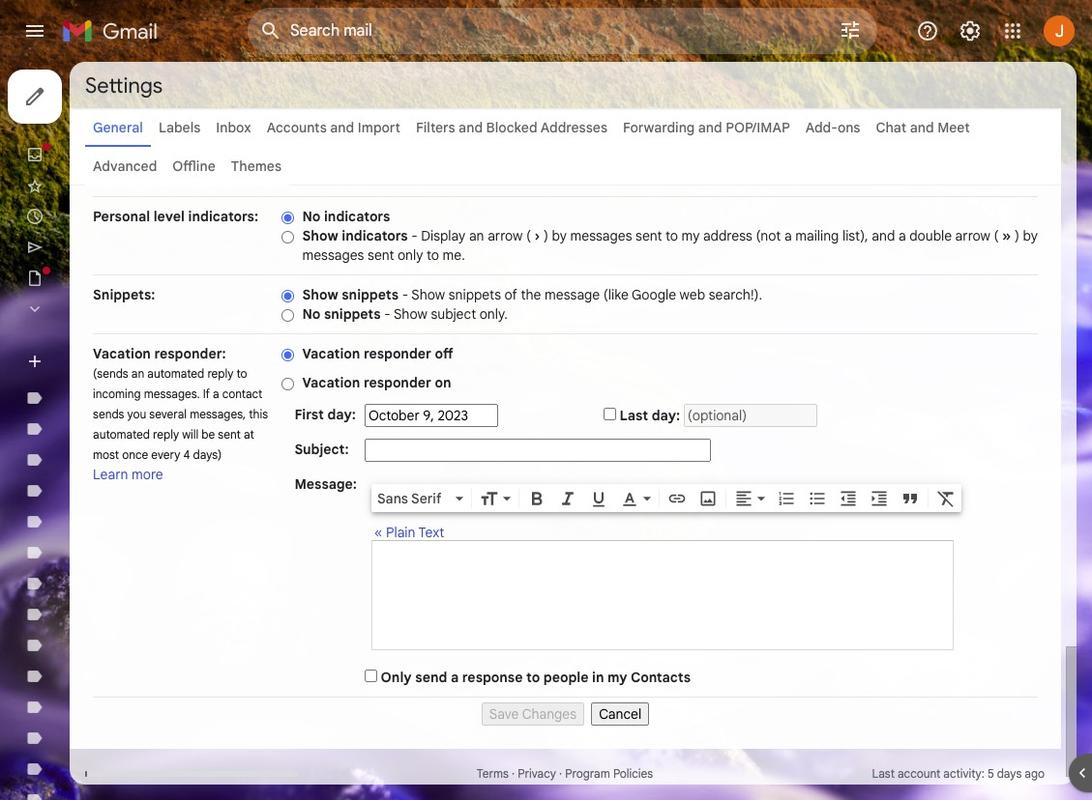 Task type: describe. For each thing, give the bounding box(es) containing it.
account
[[898, 767, 941, 782]]

no for no snippets - show subject only.
[[302, 306, 321, 323]]

off
[[435, 345, 453, 363]]

1 arrow from the left
[[488, 227, 523, 245]]

last day:
[[620, 407, 680, 425]]

save changes button
[[482, 703, 584, 726]]

snippets:
[[93, 286, 155, 304]]

Show snippets radio
[[282, 289, 294, 304]]

level
[[154, 208, 185, 225]]

a right 'send'
[[451, 669, 459, 687]]

vacation responder: (sends an automated reply to incoming messages. if a contact sends you several messages, this automated reply will be sent at most once every 4 days) learn more
[[93, 345, 268, 484]]

an inside vacation responder: (sends an automated reply to incoming messages. if a contact sends you several messages, this automated reply will be sent at most once every 4 days) learn more
[[131, 367, 144, 381]]

messages,
[[190, 407, 246, 422]]

people
[[543, 669, 589, 687]]

Only send a response to people in my Contacts checkbox
[[365, 670, 377, 683]]

themes
[[231, 158, 282, 175]]

vacation for vacation responder: (sends an automated reply to incoming messages. if a contact sends you several messages, this automated reply will be sent at most once every 4 days) learn more
[[93, 345, 151, 363]]

quote ‪(⌘⇧9)‬ image
[[901, 489, 920, 509]]

indent less ‪(⌘[)‬ image
[[839, 489, 858, 509]]

privacy
[[518, 767, 556, 782]]

sans serif option
[[373, 489, 452, 509]]

First day: text field
[[365, 404, 498, 428]]

5
[[988, 767, 994, 782]]

0 vertical spatial reply
[[207, 367, 233, 381]]

google
[[632, 286, 676, 304]]

messages inside ) by messages sent only to me.
[[302, 247, 364, 264]]

advanced search options image
[[831, 11, 870, 49]]

responder:
[[154, 345, 226, 363]]

bold ‪(⌘b)‬ image
[[527, 489, 547, 509]]

no snippets - show subject only.
[[302, 306, 508, 323]]

main menu image
[[23, 19, 46, 43]]

accounts and import link
[[267, 119, 400, 136]]

message
[[545, 286, 600, 304]]

vacation responder off
[[302, 345, 453, 363]]

(like
[[603, 286, 629, 304]]

show up no snippets - show subject only.
[[411, 286, 445, 304]]

No snippets radio
[[282, 308, 294, 323]]

advanced link
[[93, 158, 157, 175]]

2 horizontal spatial sent
[[636, 227, 662, 245]]

only
[[381, 669, 412, 687]]

search mail image
[[253, 14, 288, 48]]

subject
[[431, 306, 476, 323]]

snippets up only.
[[449, 286, 501, 304]]

pop/imap
[[726, 119, 790, 136]]

gmail image
[[62, 12, 167, 50]]

send
[[415, 669, 447, 687]]

1 by from the left
[[552, 227, 567, 245]]

the
[[521, 286, 541, 304]]

and for chat
[[910, 119, 934, 136]]

serif
[[411, 490, 441, 508]]

show right show indicators radio
[[302, 227, 338, 245]]

« plain text
[[374, 524, 444, 542]]

0 horizontal spatial my
[[608, 669, 628, 687]]

terms
[[477, 767, 509, 782]]

display
[[421, 227, 466, 245]]

if
[[203, 387, 210, 401]]

response
[[462, 669, 523, 687]]

2 ( from the left
[[994, 227, 999, 245]]

last for last day:
[[620, 407, 648, 425]]

only send a response to people in my contacts
[[381, 669, 691, 687]]

settings
[[85, 72, 163, 98]]

of
[[505, 286, 517, 304]]

themes link
[[231, 158, 282, 175]]

bulleted list ‪(⌘⇧8)‬ image
[[808, 489, 827, 509]]

last for last account activity: 5 days ago
[[872, 767, 895, 782]]

general
[[93, 119, 143, 136]]

days
[[997, 767, 1022, 782]]

0 horizontal spatial reply
[[153, 428, 179, 442]]

forwarding and pop/imap link
[[623, 119, 790, 136]]

mailing
[[795, 227, 839, 245]]

save
[[489, 706, 519, 724]]

(not
[[756, 227, 781, 245]]

chat and meet link
[[876, 119, 970, 136]]

inbox
[[216, 119, 251, 136]]

in
[[592, 669, 604, 687]]

accounts
[[267, 119, 327, 136]]

responder for off
[[364, 345, 431, 363]]

accounts and import
[[267, 119, 400, 136]]

2 · from the left
[[559, 767, 562, 782]]

- for show snippets of the message (like google web search!).
[[402, 286, 408, 304]]

show left subject
[[394, 306, 427, 323]]

chat and meet
[[876, 119, 970, 136]]

message:
[[294, 476, 357, 493]]

add-ons link
[[806, 119, 860, 136]]

blocked
[[486, 119, 537, 136]]

cancel button
[[591, 703, 649, 726]]

) inside ) by messages sent only to me.
[[1015, 227, 1020, 245]]

Last day: checkbox
[[604, 408, 616, 421]]

forwarding and pop/imap
[[623, 119, 790, 136]]

a right (not
[[784, 227, 792, 245]]

formatting options toolbar
[[371, 485, 962, 513]]

changes
[[522, 706, 577, 724]]

personal
[[93, 208, 150, 225]]

only.
[[480, 306, 508, 323]]

activity:
[[943, 767, 985, 782]]

1 horizontal spatial messages
[[570, 227, 632, 245]]

numbered list ‪(⌘⇧7)‬ image
[[777, 489, 796, 509]]

on
[[435, 374, 451, 392]]

chat
[[876, 119, 906, 136]]

address
[[703, 227, 752, 245]]

inbox link
[[216, 119, 251, 136]]

underline ‪(⌘u)‬ image
[[589, 490, 608, 510]]

and for filters
[[459, 119, 483, 136]]

general link
[[93, 119, 143, 136]]

to left the address
[[666, 227, 678, 245]]

offline
[[172, 158, 215, 175]]

show right show snippets radio in the left of the page
[[302, 286, 338, 304]]

save changes
[[489, 706, 577, 724]]

several
[[149, 407, 187, 422]]

No indicators radio
[[282, 211, 294, 225]]

Show indicators radio
[[282, 230, 294, 245]]

a inside vacation responder: (sends an automated reply to incoming messages. if a contact sends you several messages, this automated reply will be sent at most once every 4 days) learn more
[[213, 387, 219, 401]]

italic ‪(⌘i)‬ image
[[558, 489, 578, 509]]

by inside ) by messages sent only to me.
[[1023, 227, 1038, 245]]

snippets for show snippets of the message (like google web search!).
[[342, 286, 399, 304]]

list),
[[843, 227, 868, 245]]

once
[[122, 448, 148, 462]]

- for display an arrow (
[[411, 227, 418, 245]]

a left double
[[899, 227, 906, 245]]

this
[[249, 407, 268, 422]]

program
[[565, 767, 610, 782]]

program policies link
[[565, 767, 653, 782]]

4
[[183, 448, 190, 462]]

sends
[[93, 407, 124, 422]]



Task type: vqa. For each thing, say whether or not it's contained in the screenshot.
Accounts And Import link in the left top of the page
yes



Task type: locate. For each thing, give the bounding box(es) containing it.
0 vertical spatial an
[[469, 227, 484, 245]]

navigation
[[0, 62, 232, 801], [93, 698, 1038, 726]]

1 horizontal spatial (
[[994, 227, 999, 245]]

days)
[[193, 448, 222, 462]]

1 ( from the left
[[526, 227, 531, 245]]

1 ) from the left
[[544, 227, 548, 245]]

0 horizontal spatial an
[[131, 367, 144, 381]]

0 vertical spatial responder
[[364, 345, 431, 363]]

sent up google
[[636, 227, 662, 245]]

1 · from the left
[[512, 767, 515, 782]]

2 responder from the top
[[364, 374, 431, 392]]

my left the address
[[682, 227, 700, 245]]

arrow
[[488, 227, 523, 245], [955, 227, 991, 245]]

(sends
[[93, 367, 128, 381]]

Vacation responder on radio
[[282, 377, 294, 392]]

Vacation responder off radio
[[282, 348, 294, 363]]

0 vertical spatial last
[[620, 407, 648, 425]]

automated up the messages.
[[147, 367, 204, 381]]

1 vertical spatial sent
[[368, 247, 394, 264]]

( left »
[[994, 227, 999, 245]]

by
[[552, 227, 567, 245], [1023, 227, 1038, 245]]

1 vertical spatial -
[[402, 286, 408, 304]]

1 horizontal spatial arrow
[[955, 227, 991, 245]]

1 horizontal spatial my
[[682, 227, 700, 245]]

0 horizontal spatial (
[[526, 227, 531, 245]]

1 horizontal spatial by
[[1023, 227, 1038, 245]]

0 vertical spatial -
[[411, 227, 418, 245]]

- up only
[[411, 227, 418, 245]]

responder up vacation responder on on the top of page
[[364, 345, 431, 363]]

sent inside vacation responder: (sends an automated reply to incoming messages. if a contact sends you several messages, this automated reply will be sent at most once every 4 days) learn more
[[218, 428, 241, 442]]

1 vertical spatial no
[[302, 306, 321, 323]]

· right privacy
[[559, 767, 562, 782]]

follow link to manage storage image
[[204, 785, 223, 801]]

) by messages sent only to me.
[[302, 227, 1038, 264]]

2 by from the left
[[1023, 227, 1038, 245]]

an right (sends
[[131, 367, 144, 381]]

navigation containing save changes
[[93, 698, 1038, 726]]

no right no indicators option
[[302, 208, 321, 225]]

and
[[330, 119, 354, 136], [459, 119, 483, 136], [698, 119, 722, 136], [910, 119, 934, 136], [872, 227, 895, 245]]

sent down show indicators -
[[368, 247, 394, 264]]

0 horizontal spatial )
[[544, 227, 548, 245]]

web
[[680, 286, 705, 304]]

and right chat
[[910, 119, 934, 136]]

) right »
[[1015, 227, 1020, 245]]

Search mail text field
[[290, 21, 785, 41]]

my
[[682, 227, 700, 245], [608, 669, 628, 687]]

2 vertical spatial sent
[[218, 428, 241, 442]]

0 horizontal spatial day:
[[327, 406, 356, 424]]

to left 'people'
[[526, 669, 540, 687]]

ago
[[1025, 767, 1045, 782]]

settings image
[[959, 19, 982, 43]]

responder for on
[[364, 374, 431, 392]]

an right display
[[469, 227, 484, 245]]

indicators:
[[188, 208, 258, 225]]

0 vertical spatial my
[[682, 227, 700, 245]]

messages up the (like
[[570, 227, 632, 245]]

last inside footer
[[872, 767, 895, 782]]

first
[[294, 406, 324, 424]]

no right no snippets option
[[302, 306, 321, 323]]

day: right first
[[327, 406, 356, 424]]

1 vertical spatial last
[[872, 767, 895, 782]]

vacation up first day: on the left bottom
[[302, 374, 360, 392]]

incoming
[[93, 387, 141, 401]]

0 horizontal spatial messages
[[302, 247, 364, 264]]

1 horizontal spatial sent
[[368, 247, 394, 264]]

learn more link
[[93, 466, 163, 484]]

0 horizontal spatial -
[[384, 306, 391, 323]]

to inside vacation responder: (sends an automated reply to incoming messages. if a contact sends you several messages, this automated reply will be sent at most once every 4 days) learn more
[[236, 367, 247, 381]]

sent left at
[[218, 428, 241, 442]]

)
[[544, 227, 548, 245], [1015, 227, 1020, 245]]

sent
[[636, 227, 662, 245], [368, 247, 394, 264], [218, 428, 241, 442]]

addresses
[[541, 119, 608, 136]]

forwarding
[[623, 119, 695, 136]]

indent more ‪(⌘])‬ image
[[870, 489, 889, 509]]

vacation up (sends
[[93, 345, 151, 363]]

indicators up show indicators -
[[324, 208, 390, 225]]

1 vertical spatial indicators
[[342, 227, 408, 245]]

0 horizontal spatial by
[[552, 227, 567, 245]]

0 vertical spatial indicators
[[324, 208, 390, 225]]

2 no from the top
[[302, 306, 321, 323]]

show snippets - show snippets of the message (like google web search!).
[[302, 286, 762, 304]]

meet
[[938, 119, 970, 136]]

footer
[[70, 765, 1061, 801]]

(
[[526, 227, 531, 245], [994, 227, 999, 245]]

»
[[1002, 227, 1011, 245]]

- for show subject only.
[[384, 306, 391, 323]]

vacation for vacation responder off
[[302, 345, 360, 363]]

snippets for show subject only.
[[324, 306, 381, 323]]

import
[[358, 119, 400, 136]]

to inside ) by messages sent only to me.
[[427, 247, 439, 264]]

1 horizontal spatial last
[[872, 767, 895, 782]]

search!).
[[709, 286, 762, 304]]

add-
[[806, 119, 838, 136]]

- up no snippets - show subject only.
[[402, 286, 408, 304]]

no
[[302, 208, 321, 225], [302, 306, 321, 323]]

day: for last day:
[[652, 407, 680, 425]]

filters
[[416, 119, 455, 136]]

sent inside ) by messages sent only to me.
[[368, 247, 394, 264]]

last right fixed end date option
[[620, 407, 648, 425]]

last left account
[[872, 767, 895, 782]]

at
[[244, 428, 254, 442]]

automated
[[147, 367, 204, 381], [93, 428, 150, 442]]

1 horizontal spatial reply
[[207, 367, 233, 381]]

my right in
[[608, 669, 628, 687]]

1 vertical spatial responder
[[364, 374, 431, 392]]

last
[[620, 407, 648, 425], [872, 767, 895, 782]]

1 vertical spatial messages
[[302, 247, 364, 264]]

arrow left › at the top of page
[[488, 227, 523, 245]]

1 responder from the top
[[364, 345, 431, 363]]

will
[[182, 428, 199, 442]]

footer containing terms
[[70, 765, 1061, 801]]

a right if
[[213, 387, 219, 401]]

terms · privacy · program policies
[[477, 767, 653, 782]]

›
[[535, 227, 540, 245]]

reply up if
[[207, 367, 233, 381]]

snippets up no snippets - show subject only.
[[342, 286, 399, 304]]

to left me.
[[427, 247, 439, 264]]

indicators for no
[[324, 208, 390, 225]]

1 horizontal spatial an
[[469, 227, 484, 245]]

0 vertical spatial messages
[[570, 227, 632, 245]]

automated down 'sends'
[[93, 428, 150, 442]]

arrow left »
[[955, 227, 991, 245]]

None search field
[[248, 8, 877, 54]]

1 vertical spatial reply
[[153, 428, 179, 442]]

0 vertical spatial sent
[[636, 227, 662, 245]]

indicators for show
[[342, 227, 408, 245]]

by right »
[[1023, 227, 1038, 245]]

subject:
[[294, 441, 349, 459]]

2 ) from the left
[[1015, 227, 1020, 245]]

offline link
[[172, 158, 215, 175]]

day: for first day:
[[327, 406, 356, 424]]

0 horizontal spatial last
[[620, 407, 648, 425]]

Last day: text field
[[684, 404, 817, 428]]

and left the 'pop/imap'
[[698, 119, 722, 136]]

filters and blocked addresses
[[416, 119, 608, 136]]

most
[[93, 448, 119, 462]]

me.
[[443, 247, 465, 264]]

snippets
[[342, 286, 399, 304], [449, 286, 501, 304], [324, 306, 381, 323]]

0 horizontal spatial arrow
[[488, 227, 523, 245]]

-
[[411, 227, 418, 245], [402, 286, 408, 304], [384, 306, 391, 323]]

0 horizontal spatial sent
[[218, 428, 241, 442]]

last account activity: 5 days ago
[[872, 767, 1045, 782]]

1 vertical spatial automated
[[93, 428, 150, 442]]

filters and blocked addresses link
[[416, 119, 608, 136]]

show
[[302, 227, 338, 245], [302, 286, 338, 304], [411, 286, 445, 304], [394, 306, 427, 323]]

vacation inside vacation responder: (sends an automated reply to incoming messages. if a contact sends you several messages, this automated reply will be sent at most once every 4 days) learn more
[[93, 345, 151, 363]]

and right list),
[[872, 227, 895, 245]]

learn
[[93, 466, 128, 484]]

1 no from the top
[[302, 208, 321, 225]]

to up contact at the left of page
[[236, 367, 247, 381]]

display an arrow ( › ) by messages sent to my address (not a mailing list), and a double arrow ( »
[[421, 227, 1011, 245]]

vacation responder on
[[302, 374, 451, 392]]

day:
[[327, 406, 356, 424], [652, 407, 680, 425]]

messages
[[570, 227, 632, 245], [302, 247, 364, 264]]

first day:
[[294, 406, 356, 424]]

link ‪(⌘k)‬ image
[[667, 489, 687, 509]]

responder down "vacation responder off"
[[364, 374, 431, 392]]

an
[[469, 227, 484, 245], [131, 367, 144, 381]]

terms link
[[477, 767, 509, 782]]

1 horizontal spatial ·
[[559, 767, 562, 782]]

you
[[127, 407, 146, 422]]

no indicators
[[302, 208, 390, 225]]

no for no indicators
[[302, 208, 321, 225]]

double
[[910, 227, 952, 245]]

by right › at the top of page
[[552, 227, 567, 245]]

1 horizontal spatial )
[[1015, 227, 1020, 245]]

2 vertical spatial -
[[384, 306, 391, 323]]

0 vertical spatial automated
[[147, 367, 204, 381]]

0 vertical spatial no
[[302, 208, 321, 225]]

sans serif
[[377, 490, 441, 508]]

remove formatting ‪(⌘\)‬ image
[[936, 489, 956, 509]]

day: right fixed end date option
[[652, 407, 680, 425]]

2 arrow from the left
[[955, 227, 991, 245]]

show indicators -
[[302, 227, 421, 245]]

and for accounts
[[330, 119, 354, 136]]

and right filters
[[459, 119, 483, 136]]

2 horizontal spatial -
[[411, 227, 418, 245]]

( left › at the top of page
[[526, 227, 531, 245]]

1 horizontal spatial -
[[402, 286, 408, 304]]

vacation right vacation responder off radio
[[302, 345, 360, 363]]

1 vertical spatial an
[[131, 367, 144, 381]]

support image
[[916, 19, 939, 43]]

snippets up "vacation responder off"
[[324, 306, 381, 323]]

· right the terms
[[512, 767, 515, 782]]

indicators down 'no indicators'
[[342, 227, 408, 245]]

add-ons
[[806, 119, 860, 136]]

reply up every
[[153, 428, 179, 442]]

) right › at the top of page
[[544, 227, 548, 245]]

1 vertical spatial my
[[608, 669, 628, 687]]

vacation for vacation responder on
[[302, 374, 360, 392]]

1 horizontal spatial day:
[[652, 407, 680, 425]]

more
[[132, 466, 163, 484]]

messages.
[[144, 387, 200, 401]]

every
[[151, 448, 180, 462]]

insert image image
[[698, 489, 718, 509]]

0 horizontal spatial ·
[[512, 767, 515, 782]]

sans
[[377, 490, 408, 508]]

Subject text field
[[365, 439, 711, 462]]

- up "vacation responder off"
[[384, 306, 391, 323]]

contact
[[222, 387, 263, 401]]

and left import
[[330, 119, 354, 136]]

and for forwarding
[[698, 119, 722, 136]]

messages down show indicators -
[[302, 247, 364, 264]]



